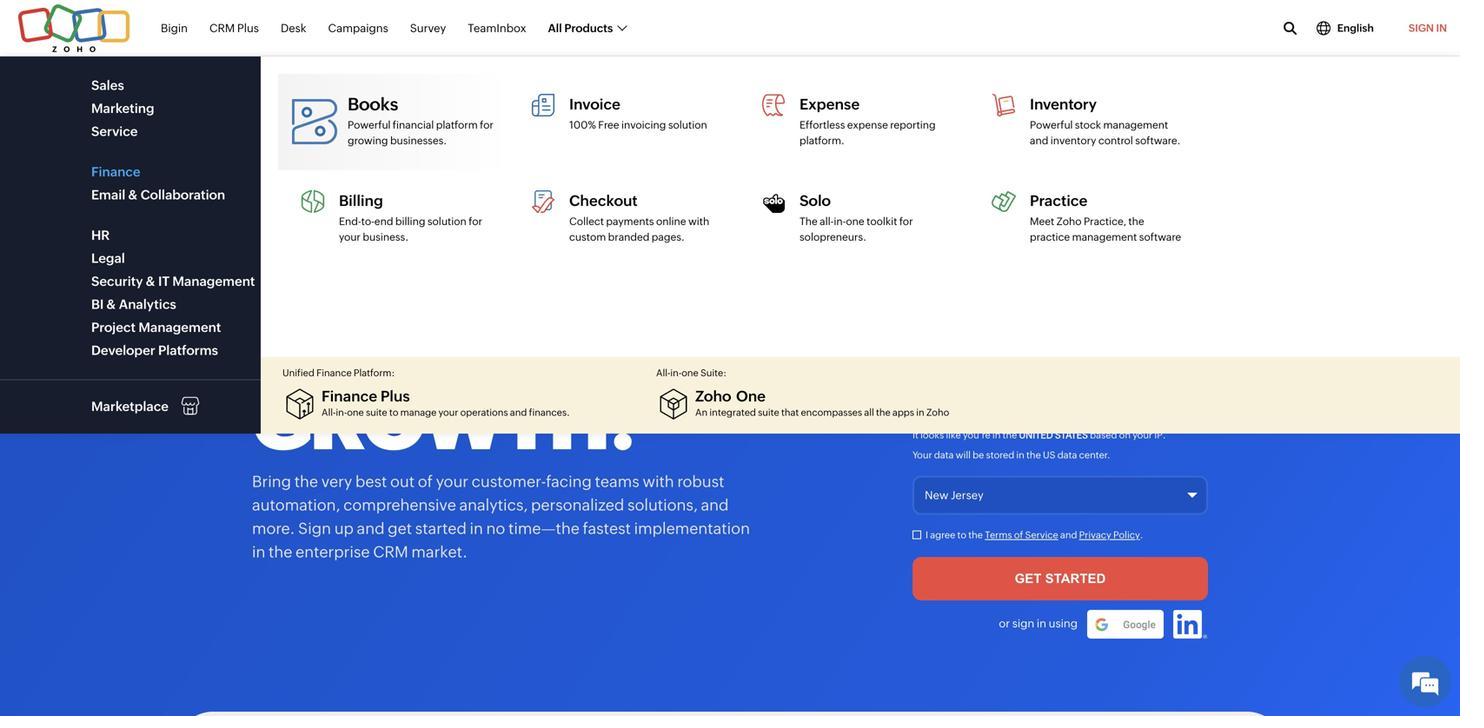Task type: vqa. For each thing, say whether or not it's contained in the screenshot.
© 2024, ZOHO CORPORATION PVT. LTD. ALL RIGHTS RESERVED.
no



Task type: describe. For each thing, give the bounding box(es) containing it.
end
[[375, 216, 393, 227]]

solopreneurs.
[[800, 231, 867, 243]]

solution inside invoice 100% free invoicing solution
[[668, 119, 707, 131]]

it
[[158, 274, 170, 289]]

be
[[973, 450, 984, 461]]

products
[[565, 22, 613, 35]]

superfast work. steadfast growth. bring the very best out of your customer-facing teams with robust automation, comprehensive analytics, personalized solutions, and more. sign up and get started in no time—the fastest implementation in the enterprise crm market.
[[252, 166, 750, 561]]

1 vertical spatial &
[[146, 274, 155, 289]]

the inside practice meet zoho practice, the practice management software
[[1129, 216, 1145, 227]]

in- for the
[[834, 216, 846, 227]]

free
[[598, 119, 619, 131]]

best
[[355, 473, 387, 491]]

sign in link
[[1396, 11, 1461, 45]]

practice,
[[1084, 216, 1127, 227]]

automation,
[[252, 496, 340, 514]]

you're
[[963, 430, 991, 441]]

inventory powerful stock management and inventory control software.
[[1030, 96, 1181, 146]]

unified finance platform:
[[283, 368, 395, 379]]

1 vertical spatial management
[[138, 320, 221, 335]]

branded
[[608, 231, 650, 243]]

personalized
[[531, 496, 624, 514]]

of inside superfast work. steadfast growth. bring the very best out of your customer-facing teams with robust automation, comprehensive analytics, personalized solutions, and more. sign up and get started in no time—the fastest implementation in the enterprise crm market.
[[418, 473, 433, 491]]

integrated
[[710, 407, 756, 418]]

the left us
[[1027, 450, 1041, 461]]

2 data from the left
[[1058, 450, 1077, 461]]

0 vertical spatial started
[[975, 191, 1031, 210]]

100%
[[569, 119, 596, 131]]

online
[[656, 216, 686, 227]]

zoho inside practice meet zoho practice, the practice management software
[[1057, 216, 1082, 227]]

platform
[[436, 119, 478, 131]]

crm plus link
[[209, 12, 259, 45]]

solution inside billing end-to-end billing solution for your business.
[[428, 216, 467, 227]]

plus for crm
[[237, 22, 259, 35]]

and left the privacy
[[1061, 530, 1078, 541]]

it
[[913, 430, 919, 441]]

your inside finance plus all-in-one suite to manage your operations and finances.
[[439, 407, 458, 418]]

customer-
[[472, 473, 546, 491]]

encompasses
[[801, 407, 862, 418]]

privacy
[[1079, 530, 1112, 541]]

developer
[[91, 343, 155, 358]]

legal
[[91, 251, 125, 266]]

powerful for books
[[348, 119, 391, 131]]

+1
[[923, 396, 934, 409]]

1 horizontal spatial of
[[1014, 530, 1024, 541]]

bigin
[[161, 22, 188, 35]]

1 horizontal spatial one
[[682, 368, 699, 379]]

solo the all-in-one toolkit for solopreneurs.
[[800, 192, 913, 243]]

in inside one an integrated suite that encompasses all the apps in zoho
[[916, 407, 925, 418]]

free
[[1112, 191, 1144, 210]]

trial
[[1147, 191, 1178, 210]]

an
[[695, 407, 708, 418]]

platform:
[[354, 368, 395, 379]]

crm plus
[[209, 22, 259, 35]]

facing
[[546, 473, 592, 491]]

zoho crm logo image
[[174, 67, 266, 105]]

security
[[91, 274, 143, 289]]

one
[[736, 388, 766, 405]]

all
[[864, 407, 874, 418]]

software
[[1140, 231, 1182, 243]]

plus for finance
[[381, 388, 410, 405]]

will
[[956, 450, 971, 461]]

started inside superfast work. steadfast growth. bring the very best out of your customer-facing teams with robust automation, comprehensive analytics, personalized solutions, and more. sign up and get started in no time—the fastest implementation in the enterprise crm market.
[[415, 520, 467, 538]]

1 horizontal spatial to
[[958, 530, 967, 541]]

terms of service link
[[985, 530, 1059, 541]]

in right sign
[[1037, 617, 1047, 630]]

get
[[388, 520, 412, 538]]

1 vertical spatial finance
[[317, 368, 352, 379]]

crm inside crm plus "link"
[[209, 22, 235, 35]]

enterprise
[[296, 543, 370, 561]]

management inside inventory powerful stock management and inventory control software.
[[1104, 119, 1169, 131]]

service inside sales marketing service
[[91, 124, 138, 139]]

0 horizontal spatial &
[[107, 297, 116, 312]]

with inside checkout collect payments online with custom branded pages.
[[689, 216, 710, 227]]

privacy policy link
[[1079, 530, 1140, 541]]

it looks like you're in the united states based on your ip .
[[913, 430, 1166, 441]]

crm inside superfast work. steadfast growth. bring the very best out of your customer-facing teams with robust automation, comprehensive analytics, personalized solutions, and more. sign up and get started in no time—the fastest implementation in the enterprise crm market.
[[373, 543, 408, 561]]

financial
[[393, 119, 434, 131]]

1 horizontal spatial in-
[[671, 368, 682, 379]]

0 vertical spatial with
[[1035, 191, 1069, 210]]

and inside finance plus all-in-one suite to manage your operations and finances.
[[510, 407, 527, 418]]

finance for plus
[[322, 388, 377, 405]]

email
[[91, 187, 125, 203]]

english
[[1338, 22, 1374, 34]]

solo
[[800, 192, 831, 209]]

that
[[782, 407, 799, 418]]

market.
[[412, 543, 468, 561]]

desk link
[[281, 12, 306, 45]]

for inside books powerful financial platform for growing businesses.
[[480, 119, 494, 131]]

checkout
[[569, 192, 638, 209]]

the up your data will be stored in the us data center. on the bottom of the page
[[1003, 430, 1017, 441]]

practice
[[1030, 231, 1070, 243]]

toolkit
[[867, 216, 898, 227]]

comprehensive
[[343, 496, 456, 514]]

terms
[[985, 530, 1012, 541]]

no
[[486, 520, 505, 538]]

growth.
[[252, 377, 634, 467]]

businesses.
[[390, 135, 447, 146]]

time—the
[[509, 520, 580, 538]]

expense effortless expense reporting platform.
[[800, 96, 936, 146]]

center.
[[1079, 450, 1111, 461]]

effortless
[[800, 119, 845, 131]]

fastest
[[583, 520, 631, 538]]

your left 'ip'
[[1133, 430, 1153, 441]]

practice
[[1030, 192, 1088, 209]]

finances.
[[529, 407, 570, 418]]

the up the automation,
[[294, 473, 318, 491]]

analytics
[[119, 297, 176, 312]]

or
[[999, 617, 1010, 630]]

i agree to the terms of service and privacy policy .
[[926, 530, 1144, 541]]

0 horizontal spatial .
[[1140, 530, 1144, 541]]

with inside superfast work. steadfast growth. bring the very best out of your customer-facing teams with robust automation, comprehensive analytics, personalized solutions, and more. sign up and get started in no time—the fastest implementation in the enterprise crm market.
[[643, 473, 674, 491]]

policy
[[1114, 530, 1140, 541]]

growing
[[348, 135, 388, 146]]

and right up
[[357, 520, 385, 538]]

finance for email
[[91, 164, 140, 180]]

superfast
[[252, 166, 705, 256]]

work.
[[252, 236, 526, 326]]

teaminbox link
[[468, 12, 526, 45]]

suite inside one an integrated suite that encompasses all the apps in zoho
[[758, 407, 780, 418]]

end-
[[339, 216, 361, 227]]

implementation
[[634, 520, 750, 538]]



Task type: locate. For each thing, give the bounding box(es) containing it.
plus up manage at left bottom
[[381, 388, 410, 405]]

plus inside finance plus all-in-one suite to manage your operations and finances.
[[381, 388, 410, 405]]

0 horizontal spatial solution
[[428, 216, 467, 227]]

out
[[390, 473, 415, 491]]

the
[[800, 216, 818, 227]]

with right online
[[689, 216, 710, 227]]

None submit
[[913, 557, 1208, 601]]

1 vertical spatial plus
[[381, 388, 410, 405]]

0 vertical spatial .
[[1163, 430, 1166, 441]]

your down end-
[[339, 231, 361, 243]]

1 vertical spatial in-
[[671, 368, 682, 379]]

suite inside finance plus all-in-one suite to manage your operations and finances.
[[366, 407, 387, 418]]

meet
[[1030, 216, 1055, 227]]

1 vertical spatial one
[[682, 368, 699, 379]]

inventory
[[1030, 96, 1097, 113]]

1 horizontal spatial crm
[[373, 543, 408, 561]]

plus
[[237, 22, 259, 35], [381, 388, 410, 405]]

0 horizontal spatial zoho
[[927, 407, 950, 418]]

campaigns
[[328, 22, 388, 35]]

2 horizontal spatial &
[[146, 274, 155, 289]]

0 vertical spatial to
[[389, 407, 399, 418]]

1 horizontal spatial .
[[1163, 430, 1166, 441]]

started up market.
[[415, 520, 467, 538]]

the down 'more.'
[[269, 543, 292, 561]]

sign
[[298, 520, 331, 538]]

billing
[[339, 192, 383, 209]]

zoho inside one an integrated suite that encompasses all the apps in zoho
[[927, 407, 950, 418]]

powerful up growing
[[348, 119, 391, 131]]

marketplace
[[91, 399, 169, 414]]

teams
[[595, 473, 640, 491]]

0 horizontal spatial one
[[347, 407, 364, 418]]

with up meet
[[1035, 191, 1069, 210]]

2 vertical spatial &
[[107, 297, 116, 312]]

0 vertical spatial of
[[418, 473, 433, 491]]

steadfast
[[252, 306, 706, 396]]

business.
[[363, 231, 409, 243]]

the
[[1129, 216, 1145, 227], [876, 407, 891, 418], [1003, 430, 1017, 441], [1027, 450, 1041, 461], [294, 473, 318, 491], [969, 530, 983, 541], [269, 543, 292, 561]]

for
[[480, 119, 494, 131], [469, 216, 482, 227], [900, 216, 913, 227]]

1 horizontal spatial with
[[689, 216, 710, 227]]

finance up email
[[91, 164, 140, 180]]

0 vertical spatial one
[[846, 216, 865, 227]]

1 vertical spatial service
[[1025, 530, 1059, 541]]

solution right invoicing
[[668, 119, 707, 131]]

2 vertical spatial finance
[[322, 388, 377, 405]]

your inside billing end-to-end billing solution for your business.
[[339, 231, 361, 243]]

your inside superfast work. steadfast growth. bring the very best out of your customer-facing teams with robust automation, comprehensive analytics, personalized solutions, and more. sign up and get started in no time—the fastest implementation in the enterprise crm market.
[[436, 473, 469, 491]]

in
[[1437, 22, 1447, 34]]

your up analytics,
[[436, 473, 469, 491]]

management up "platforms"
[[138, 320, 221, 335]]

billing end-to-end billing solution for your business.
[[339, 192, 482, 243]]

platforms
[[158, 343, 218, 358]]

all
[[548, 22, 562, 35]]

1 vertical spatial management
[[1072, 231, 1137, 243]]

& inside finance email & collaboration
[[128, 187, 138, 203]]

like
[[946, 430, 961, 441]]

and left 'inventory'
[[1030, 135, 1049, 146]]

1 horizontal spatial started
[[975, 191, 1031, 210]]

1 vertical spatial solution
[[428, 216, 467, 227]]

started up meet
[[975, 191, 1031, 210]]

the left 'terms'
[[969, 530, 983, 541]]

0 horizontal spatial plus
[[237, 22, 259, 35]]

suite left that on the right of the page
[[758, 407, 780, 418]]

all- inside finance plus all-in-one suite to manage your operations and finances.
[[322, 407, 336, 418]]

suite down platform:
[[366, 407, 387, 418]]

2 vertical spatial in-
[[336, 407, 347, 418]]

0 vertical spatial finance
[[91, 164, 140, 180]]

your
[[1073, 191, 1109, 210], [339, 231, 361, 243], [439, 407, 458, 418], [1133, 430, 1153, 441], [436, 473, 469, 491]]

reporting
[[890, 119, 936, 131]]

the inside one an integrated suite that encompasses all the apps in zoho
[[876, 407, 891, 418]]

all products link
[[548, 12, 626, 45]]

& left 'it'
[[146, 274, 155, 289]]

or sign in using
[[999, 617, 1078, 630]]

in left no
[[470, 520, 483, 538]]

powerful down inventory
[[1030, 119, 1073, 131]]

1 vertical spatial with
[[689, 216, 710, 227]]

crm down get
[[373, 543, 408, 561]]

finance down unified finance platform:
[[322, 388, 377, 405]]

0 horizontal spatial service
[[91, 124, 138, 139]]

1 horizontal spatial plus
[[381, 388, 410, 405]]

and left the finances.
[[510, 407, 527, 418]]

software.
[[1136, 135, 1181, 146]]

for right the billing at the left of the page
[[469, 216, 482, 227]]

0 vertical spatial solution
[[668, 119, 707, 131]]

in right you're
[[993, 430, 1001, 441]]

0 vertical spatial plus
[[237, 22, 259, 35]]

for inside billing end-to-end billing solution for your business.
[[469, 216, 482, 227]]

0 horizontal spatial started
[[415, 520, 467, 538]]

of right out
[[418, 473, 433, 491]]

0 vertical spatial all-
[[656, 368, 671, 379]]

in
[[916, 407, 925, 418], [993, 430, 1001, 441], [1017, 450, 1025, 461], [470, 520, 483, 538], [252, 543, 266, 561], [1037, 617, 1047, 630]]

0 horizontal spatial crm
[[209, 22, 235, 35]]

1 horizontal spatial service
[[1025, 530, 1059, 541]]

service right 'terms'
[[1025, 530, 1059, 541]]

1 vertical spatial .
[[1140, 530, 1144, 541]]

data left will
[[934, 450, 954, 461]]

0 vertical spatial zoho
[[1057, 216, 1082, 227]]

for inside the solo the all-in-one toolkit for solopreneurs.
[[900, 216, 913, 227]]

unified
[[283, 368, 315, 379]]

1 vertical spatial of
[[1014, 530, 1024, 541]]

books powerful financial platform for growing businesses.
[[348, 94, 494, 146]]

all products
[[548, 22, 613, 35]]

1 vertical spatial to
[[958, 530, 967, 541]]

one
[[846, 216, 865, 227], [682, 368, 699, 379], [347, 407, 364, 418]]

platform.
[[800, 135, 845, 146]]

1 horizontal spatial data
[[1058, 450, 1077, 461]]

zoho up looks
[[927, 407, 950, 418]]

for right toolkit
[[900, 216, 913, 227]]

operations
[[460, 407, 508, 418]]

to right agree
[[958, 530, 967, 541]]

all- left suite: at the bottom left of page
[[656, 368, 671, 379]]

your right manage at left bottom
[[439, 407, 458, 418]]

for right platform
[[480, 119, 494, 131]]

and down "robust"
[[701, 496, 729, 514]]

solution
[[668, 119, 707, 131], [428, 216, 467, 227]]

and
[[1030, 135, 1049, 146], [510, 407, 527, 418], [701, 496, 729, 514], [357, 520, 385, 538], [1061, 530, 1078, 541]]

0 horizontal spatial in-
[[336, 407, 347, 418]]

sign
[[1409, 22, 1434, 34]]

one inside the solo the all-in-one toolkit for solopreneurs.
[[846, 216, 865, 227]]

& right email
[[128, 187, 138, 203]]

invoicing
[[622, 119, 666, 131]]

0 horizontal spatial all-
[[322, 407, 336, 418]]

1 vertical spatial started
[[415, 520, 467, 538]]

0 horizontal spatial suite
[[366, 407, 387, 418]]

in- down unified finance platform:
[[336, 407, 347, 418]]

your up practice,
[[1073, 191, 1109, 210]]

1 vertical spatial all-
[[322, 407, 336, 418]]

in right "apps"
[[916, 407, 925, 418]]

campaigns link
[[328, 12, 388, 45]]

the right all
[[876, 407, 891, 418]]

0 horizontal spatial data
[[934, 450, 954, 461]]

customers
[[979, 78, 1045, 93]]

in- inside finance plus all-in-one suite to manage your operations and finances.
[[336, 407, 347, 418]]

invoice
[[569, 96, 621, 113]]

2 suite from the left
[[758, 407, 780, 418]]

finance inside finance email & collaboration
[[91, 164, 140, 180]]

management right 'it'
[[172, 274, 255, 289]]

finance inside finance plus all-in-one suite to manage your operations and finances.
[[322, 388, 377, 405]]

data right us
[[1058, 450, 1077, 461]]

based
[[1090, 430, 1117, 441]]

payments
[[606, 216, 654, 227]]

survey link
[[410, 12, 446, 45]]

. right on
[[1163, 430, 1166, 441]]

& right "bi"
[[107, 297, 116, 312]]

in right stored
[[1017, 450, 1025, 461]]

plus inside "link"
[[237, 22, 259, 35]]

for for billing
[[469, 216, 482, 227]]

for for solo
[[900, 216, 913, 227]]

2 vertical spatial with
[[643, 473, 674, 491]]

one left toolkit
[[846, 216, 865, 227]]

your
[[913, 450, 932, 461]]

1 horizontal spatial &
[[128, 187, 138, 203]]

0 horizontal spatial with
[[643, 473, 674, 491]]

using
[[1049, 617, 1078, 630]]

with up solutions,
[[643, 473, 674, 491]]

pages.
[[652, 231, 685, 243]]

1 data from the left
[[934, 450, 954, 461]]

on
[[1119, 430, 1131, 441]]

0 horizontal spatial of
[[418, 473, 433, 491]]

in- left suite: at the bottom left of page
[[671, 368, 682, 379]]

1 horizontal spatial suite
[[758, 407, 780, 418]]

very
[[321, 473, 352, 491]]

0 vertical spatial crm
[[209, 22, 235, 35]]

management up control
[[1104, 119, 1169, 131]]

to left manage at left bottom
[[389, 407, 399, 418]]

1 horizontal spatial zoho
[[1057, 216, 1082, 227]]

of right 'terms'
[[1014, 530, 1024, 541]]

project
[[91, 320, 136, 335]]

manage
[[400, 407, 437, 418]]

solutions,
[[628, 496, 698, 514]]

more.
[[252, 520, 295, 538]]

finance right unified
[[317, 368, 352, 379]]

solution right the billing at the left of the page
[[428, 216, 467, 227]]

one inside finance plus all-in-one suite to manage your operations and finances.
[[347, 407, 364, 418]]

. right the privacy
[[1140, 530, 1144, 541]]

0 horizontal spatial powerful
[[348, 119, 391, 131]]

0 vertical spatial management
[[1104, 119, 1169, 131]]

2 horizontal spatial one
[[846, 216, 865, 227]]

powerful inside books powerful financial platform for growing businesses.
[[348, 119, 391, 131]]

and inside inventory powerful stock management and inventory control software.
[[1030, 135, 1049, 146]]

0 vertical spatial service
[[91, 124, 138, 139]]

us
[[1043, 450, 1056, 461]]

0 horizontal spatial to
[[389, 407, 399, 418]]

1 horizontal spatial all-
[[656, 368, 671, 379]]

1 suite from the left
[[366, 407, 387, 418]]

1 vertical spatial crm
[[373, 543, 408, 561]]

powerful inside inventory powerful stock management and inventory control software.
[[1030, 119, 1073, 131]]

united
[[1019, 430, 1053, 441]]

zoho down get started with your free trial
[[1057, 216, 1082, 227]]

crm right bigin
[[209, 22, 235, 35]]

1 horizontal spatial solution
[[668, 119, 707, 131]]

0 vertical spatial management
[[172, 274, 255, 289]]

survey
[[410, 22, 446, 35]]

sign
[[1013, 617, 1035, 630]]

in down 'more.'
[[252, 543, 266, 561]]

one down unified finance platform:
[[347, 407, 364, 418]]

expense
[[847, 119, 888, 131]]

one left suite: at the bottom left of page
[[682, 368, 699, 379]]

ip
[[1155, 430, 1163, 441]]

collaboration
[[141, 187, 225, 203]]

sales marketing service
[[91, 78, 154, 139]]

management down practice,
[[1072, 231, 1137, 243]]

agree
[[930, 530, 956, 541]]

2 horizontal spatial in-
[[834, 216, 846, 227]]

2 horizontal spatial with
[[1035, 191, 1069, 210]]

get started with your free trial
[[943, 191, 1178, 210]]

all-in-one suite:
[[656, 368, 727, 379]]

1 vertical spatial zoho
[[927, 407, 950, 418]]

finance
[[91, 164, 140, 180], [317, 368, 352, 379], [322, 388, 377, 405]]

the down 'free'
[[1129, 216, 1145, 227]]

1 horizontal spatial powerful
[[1030, 119, 1073, 131]]

2 vertical spatial one
[[347, 407, 364, 418]]

stock
[[1075, 119, 1102, 131]]

0 vertical spatial in-
[[834, 216, 846, 227]]

service down the "marketing"
[[91, 124, 138, 139]]

in- for plus
[[336, 407, 347, 418]]

all- down unified finance platform:
[[322, 407, 336, 418]]

sign in
[[1409, 22, 1447, 34]]

one for plus
[[347, 407, 364, 418]]

started
[[975, 191, 1031, 210], [415, 520, 467, 538]]

in- up solopreneurs.
[[834, 216, 846, 227]]

in- inside the solo the all-in-one toolkit for solopreneurs.
[[834, 216, 846, 227]]

one for the
[[846, 216, 865, 227]]

hr legal security & it management bi & analytics project management developer platforms
[[91, 228, 255, 358]]

1 powerful from the left
[[348, 119, 391, 131]]

powerful for inventory
[[1030, 119, 1073, 131]]

plus left desk
[[237, 22, 259, 35]]

management inside practice meet zoho practice, the practice management software
[[1072, 231, 1137, 243]]

get
[[943, 191, 971, 210]]

0 vertical spatial &
[[128, 187, 138, 203]]

to inside finance plus all-in-one suite to manage your operations and finances.
[[389, 407, 399, 418]]

2 powerful from the left
[[1030, 119, 1073, 131]]



